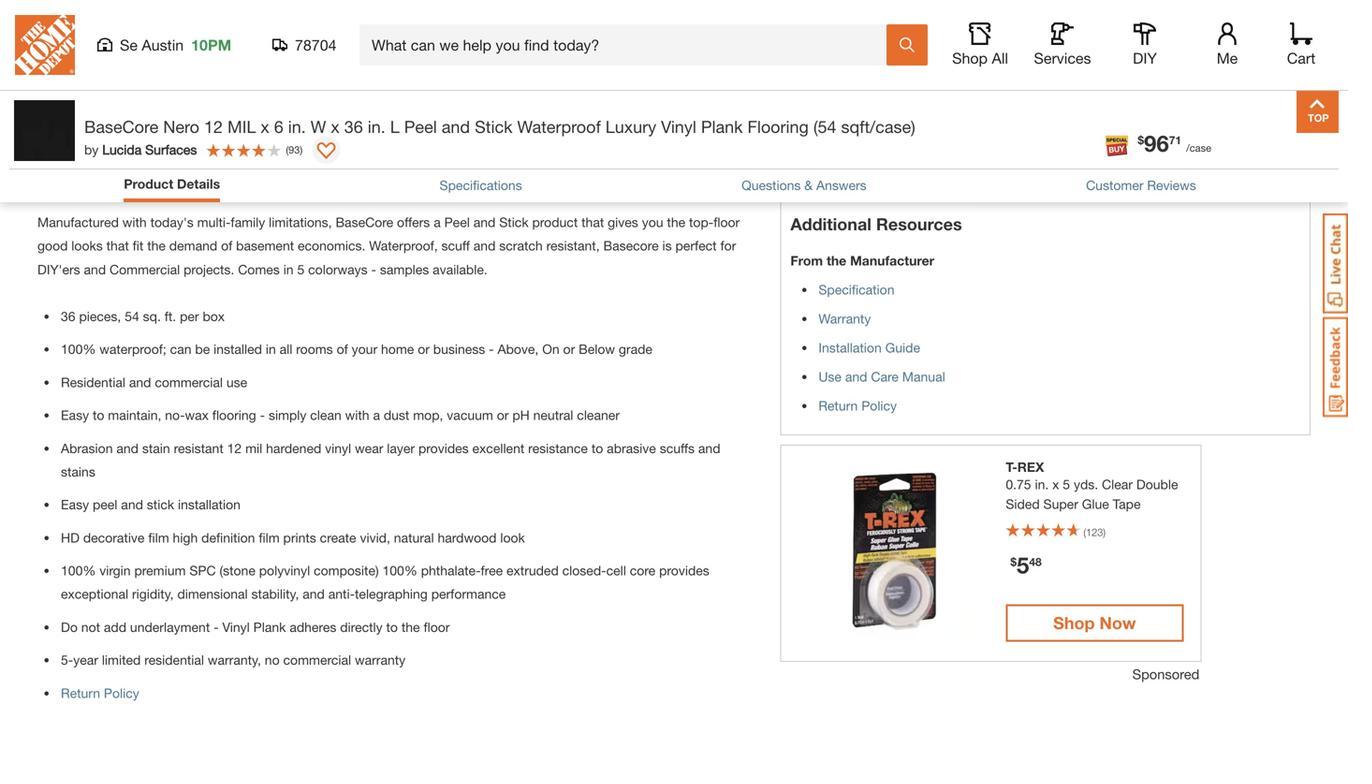 Task type: vqa. For each thing, say whether or not it's contained in the screenshot.
Feedback Link image
yes



Task type: locate. For each thing, give the bounding box(es) containing it.
- left samples
[[371, 262, 376, 277]]

( down 'glue'
[[1084, 526, 1086, 538]]

the right fit
[[147, 238, 166, 253]]

1 vertical spatial )
[[1103, 526, 1106, 538]]

adheres
[[290, 619, 337, 635]]

1 horizontal spatial provides
[[659, 563, 710, 578]]

provides right core
[[659, 563, 710, 578]]

1 vertical spatial policy
[[862, 398, 897, 413]]

live chat image
[[1323, 214, 1349, 314]]

1 horizontal spatial of
[[337, 341, 348, 357]]

virtual
[[322, 17, 373, 37]]

1 horizontal spatial &
[[891, 13, 903, 33]]

return policy link down year
[[61, 685, 139, 701]]

0 horizontal spatial with
[[122, 214, 147, 230]]

1 horizontal spatial film
[[259, 530, 280, 545]]

grade
[[619, 341, 653, 357]]

provides inside abrasion and stain resistant 12 mil hardened vinyl wear layer provides excellent resistance to abrasive scuffs and stains
[[419, 440, 469, 456]]

room
[[165, 17, 213, 37]]

commercial
[[155, 374, 223, 390], [283, 652, 351, 668]]

projects.
[[184, 262, 234, 277]]

austin
[[142, 36, 184, 54]]

anti-
[[328, 586, 355, 602]]

floor up for
[[714, 214, 740, 230]]

0 vertical spatial floor
[[714, 214, 740, 230]]

0 vertical spatial return policy
[[819, 398, 897, 413]]

and right scuff in the left of the page
[[474, 238, 496, 253]]

details up multi-
[[177, 176, 220, 192]]

peel right l
[[404, 117, 437, 137]]

5 left yds.
[[1063, 477, 1070, 492]]

1 vertical spatial shop
[[1054, 613, 1095, 633]]

$ inside $ 96 71
[[1138, 133, 1144, 146]]

film
[[148, 530, 169, 545], [259, 530, 280, 545]]

0 horizontal spatial 5
[[297, 262, 305, 277]]

0 horizontal spatial 36
[[61, 309, 75, 324]]

of
[[1037, 37, 1048, 53], [221, 238, 232, 253], [337, 341, 348, 357]]

to down cleaner
[[592, 440, 603, 456]]

vinyl up warranty,
[[222, 619, 250, 635]]

$ left 48
[[1011, 555, 1017, 568]]

$ inside the $ 5 48
[[1011, 555, 1017, 568]]

in right comes
[[283, 262, 294, 277]]

0 vertical spatial peel
[[404, 117, 437, 137]]

commercial down adheres in the left bottom of the page
[[283, 652, 351, 668]]

or up purchase.
[[1086, 13, 1103, 33]]

is
[[663, 238, 672, 253]]

comes
[[238, 262, 280, 277]]

0 horizontal spatial that
[[106, 238, 129, 253]]

top-
[[689, 214, 714, 230]]

services
[[1034, 49, 1091, 67]]

100% up exceptional
[[61, 563, 96, 578]]

basecore up economics.
[[336, 214, 393, 230]]

2 horizontal spatial to
[[592, 440, 603, 456]]

0 horizontal spatial 12
[[204, 117, 223, 137]]

policy for the bottommost return policy link
[[104, 685, 139, 701]]

0 horizontal spatial details
[[78, 107, 133, 127]]

shop inside button
[[1054, 613, 1095, 633]]

0 horizontal spatial in.
[[288, 117, 306, 137]]

0 vertical spatial )
[[300, 144, 303, 156]]

) down 'glue'
[[1103, 526, 1106, 538]]

0 horizontal spatial x
[[261, 117, 269, 137]]

resources
[[876, 214, 962, 234]]

the home depot logo image
[[15, 15, 75, 75]]

gives
[[608, 214, 638, 230]]

cell
[[606, 563, 626, 578]]

a left dust
[[373, 407, 380, 423]]

in. down "rex"
[[1035, 477, 1049, 492]]

se austin 10pm
[[120, 36, 231, 54]]

policy for rightmost return policy link
[[862, 398, 897, 413]]

double
[[1137, 477, 1178, 492]]

1 vertical spatial that
[[106, 238, 129, 253]]

questions
[[742, 177, 801, 193]]

basecore up lucida
[[84, 117, 159, 137]]

1 vertical spatial 12
[[227, 440, 242, 456]]

54
[[125, 309, 139, 324]]

in.
[[288, 117, 306, 137], [368, 117, 386, 137], [1035, 477, 1049, 492]]

policy right diy button
[[1192, 37, 1227, 53]]

manufactured
[[37, 214, 119, 230]]

5
[[297, 262, 305, 277], [1063, 477, 1070, 492], [1017, 551, 1030, 578]]

provides down mop,
[[419, 440, 469, 456]]

& left the answers
[[805, 177, 813, 193]]

return down free
[[851, 37, 890, 53]]

in inside button
[[118, 17, 132, 37]]

product details button down surfaces
[[124, 174, 220, 194]]

0 vertical spatial $
[[1138, 133, 1144, 146]]

and up maintain,
[[129, 374, 151, 390]]

2 horizontal spatial of
[[1037, 37, 1048, 53]]

cleaner
[[577, 407, 620, 423]]

sponsored
[[1133, 666, 1200, 682]]

to right directly
[[386, 619, 398, 635]]

with inside manufactured with today's multi-family limitations, basecore offers a peel and stick product that gives you the top-floor good looks that fit the demand of basement economics. waterproof, scuff and scratch resistant, basecore is perfect for diy'ers and commercial projects. comes in 5 colorways - samples available.
[[122, 214, 147, 230]]

policy inside free & easy returns in store or online return this item within 90 days of purchase. read return policy
[[1192, 37, 1227, 53]]

1 film from the left
[[148, 530, 169, 545]]

that
[[582, 214, 604, 230], [106, 238, 129, 253]]

x inside t-rex 0.75 in. x 5 yds. clear double sided super glue tape
[[1053, 477, 1060, 492]]

this
[[894, 37, 915, 53]]

0 vertical spatial basecore
[[84, 117, 159, 137]]

today's
[[150, 214, 194, 230]]

1 vertical spatial of
[[221, 238, 232, 253]]

0 vertical spatial commercial
[[155, 374, 223, 390]]

10pm
[[191, 36, 231, 54]]

100% waterproof; can be installed in all rooms of your home or business - above, on or below grade
[[61, 341, 653, 357]]

wear
[[355, 440, 383, 456]]

x for t-
[[1053, 477, 1060, 492]]

product details up by
[[9, 107, 133, 127]]

film left prints
[[259, 530, 280, 545]]

1 vertical spatial in
[[283, 262, 294, 277]]

1 horizontal spatial floor
[[714, 214, 740, 230]]

0.75 in. x 5 yds. clear double sided super glue tape image
[[800, 460, 983, 642]]

vinyl
[[661, 117, 697, 137], [222, 619, 250, 635]]

colorways
[[308, 262, 368, 277]]

1 vertical spatial product
[[124, 176, 173, 192]]

floor down performance
[[424, 619, 450, 635]]

or right home
[[418, 341, 430, 357]]

6
[[274, 117, 283, 137]]

limitations,
[[269, 214, 332, 230]]

1 horizontal spatial )
[[1103, 526, 1106, 538]]

commercial up wax
[[155, 374, 223, 390]]

waterproof;
[[99, 341, 166, 357]]

provides
[[419, 440, 469, 456], [659, 563, 710, 578]]

0 horizontal spatial vinyl
[[222, 619, 250, 635]]

36 right w
[[344, 117, 363, 137]]

78704
[[295, 36, 337, 54]]

) left display icon at left top
[[300, 144, 303, 156]]

1 vertical spatial $
[[1011, 555, 1017, 568]]

1 horizontal spatial $
[[1138, 133, 1144, 146]]

1 vertical spatial plank
[[253, 619, 286, 635]]

1 vertical spatial &
[[805, 177, 813, 193]]

1 horizontal spatial 36
[[344, 117, 363, 137]]

5 left colorways
[[297, 262, 305, 277]]

1 vertical spatial product details
[[124, 176, 220, 192]]

fit
[[133, 238, 144, 253]]

flooring
[[748, 117, 809, 137]]

closed-
[[562, 563, 606, 578]]

2 horizontal spatial in
[[283, 262, 294, 277]]

diy
[[1133, 49, 1157, 67]]

film left 'high'
[[148, 530, 169, 545]]

1 horizontal spatial that
[[582, 214, 604, 230]]

0 vertical spatial policy
[[1192, 37, 1227, 53]]

100% up residential
[[61, 341, 96, 357]]

0 vertical spatial (
[[286, 144, 289, 156]]

shop inside "button"
[[952, 49, 988, 67]]

composite)
[[314, 563, 379, 578]]

manufactured with today's multi-family limitations, basecore offers a peel and stick product that gives you the top-floor good looks that fit the demand of basement economics. waterproof, scuff and scratch resistant, basecore is perfect for diy'ers and commercial projects. comes in 5 colorways - samples available.
[[37, 214, 740, 277]]

and left anti-
[[303, 586, 325, 602]]

demand
[[169, 238, 217, 253]]

and right peel at the left of the page
[[121, 497, 143, 512]]

details
[[78, 107, 133, 127], [177, 176, 220, 192]]

2 horizontal spatial policy
[[1192, 37, 1227, 53]]

product down the home depot logo
[[9, 107, 73, 127]]

mop,
[[413, 407, 443, 423]]

details up by
[[78, 107, 133, 127]]

shop all button
[[951, 22, 1010, 67]]

$ 5 48
[[1011, 551, 1042, 578]]

that left fit
[[106, 238, 129, 253]]

product details button down what can we help you find today? search field
[[0, 79, 1349, 154]]

0 vertical spatial a
[[434, 214, 441, 230]]

plank left flooring
[[701, 117, 743, 137]]

in. right "6"
[[288, 117, 306, 137]]

0 horizontal spatial policy
[[104, 685, 139, 701]]

and left stain
[[116, 440, 139, 456]]

return policy down year
[[61, 685, 139, 701]]

1 horizontal spatial to
[[386, 619, 398, 635]]

$ for 96
[[1138, 133, 1144, 146]]

36 pieces, 54 sq. ft. per box
[[61, 309, 225, 324]]

(stone
[[220, 563, 256, 578]]

now
[[1100, 613, 1136, 633]]

customer reviews button
[[1086, 175, 1197, 195], [1086, 175, 1197, 195]]

in. left l
[[368, 117, 386, 137]]

online
[[1108, 13, 1159, 33]]

policy down limited
[[104, 685, 139, 701]]

of right days
[[1037, 37, 1048, 53]]

5 down "sided"
[[1017, 551, 1030, 578]]

not
[[81, 619, 100, 635]]

in left 'all'
[[266, 341, 276, 357]]

installation guide link
[[819, 340, 921, 355]]

1 vertical spatial to
[[592, 440, 603, 456]]

in left my
[[118, 17, 132, 37]]

product details down surfaces
[[124, 176, 220, 192]]

100% for 100% waterproof; can be installed in all rooms of your home or business - above, on or below grade
[[61, 341, 96, 357]]

1 vertical spatial easy
[[61, 407, 89, 423]]

tape
[[1113, 496, 1141, 512]]

easy for easy peel and stick installation
[[61, 497, 89, 512]]

family
[[231, 214, 265, 230]]

1 vertical spatial details
[[177, 176, 220, 192]]

additional resources
[[791, 214, 962, 234]]

0 horizontal spatial plank
[[253, 619, 286, 635]]

1 vertical spatial with
[[345, 407, 369, 423]]

returns
[[951, 13, 1014, 33]]

$ for 5
[[1011, 555, 1017, 568]]

easy up "abrasion"
[[61, 407, 89, 423]]

36
[[344, 117, 363, 137], [61, 309, 75, 324]]

to
[[93, 407, 104, 423], [592, 440, 603, 456], [386, 619, 398, 635]]

0 vertical spatial provides
[[419, 440, 469, 456]]

0 vertical spatial that
[[582, 214, 604, 230]]

with up fit
[[122, 214, 147, 230]]

performance
[[431, 586, 506, 602]]

easy up item
[[907, 13, 946, 33]]

shop left now
[[1054, 613, 1095, 633]]

return policy link down use and care manual link
[[819, 398, 897, 413]]

and down looks
[[84, 262, 106, 277]]

return policy down use and care manual link
[[819, 398, 897, 413]]

peel up scuff in the left of the page
[[444, 214, 470, 230]]

- left the simply
[[260, 407, 265, 423]]

0 vertical spatial details
[[78, 107, 133, 127]]

2 vertical spatial to
[[386, 619, 398, 635]]

with right clean
[[345, 407, 369, 423]]

of down multi-
[[221, 238, 232, 253]]

0 horizontal spatial return policy
[[61, 685, 139, 701]]

0 horizontal spatial )
[[300, 144, 303, 156]]

0 horizontal spatial a
[[373, 407, 380, 423]]

or left ph
[[497, 407, 509, 423]]

easy left peel at the left of the page
[[61, 497, 89, 512]]

me
[[1217, 49, 1238, 67]]

can
[[170, 341, 192, 357]]

123
[[1086, 526, 1103, 538]]

36 left pieces,
[[61, 309, 75, 324]]

1 horizontal spatial 12
[[227, 440, 242, 456]]

2 vertical spatial of
[[337, 341, 348, 357]]

2 vertical spatial policy
[[104, 685, 139, 701]]

1 horizontal spatial details
[[177, 176, 220, 192]]

0 horizontal spatial of
[[221, 238, 232, 253]]

0 vertical spatial return policy link
[[819, 398, 897, 413]]

answers
[[817, 177, 867, 193]]

1 horizontal spatial a
[[434, 214, 441, 230]]

provides inside 100% virgin premium spc (stone polyvinyl composite) 100% phthalate-free extruded closed-cell core provides exceptional rigidity, dimensional stability, and anti-telegraphing performance
[[659, 563, 710, 578]]

x right w
[[331, 117, 340, 137]]

stick
[[147, 497, 174, 512]]

w
[[311, 117, 326, 137]]

x up the super
[[1053, 477, 1060, 492]]

to down residential
[[93, 407, 104, 423]]

questions & answers button
[[742, 175, 867, 195], [742, 175, 867, 195]]

policy down use and care manual link
[[862, 398, 897, 413]]

below
[[579, 341, 615, 357]]

0 horizontal spatial &
[[805, 177, 813, 193]]

12
[[204, 117, 223, 137], [227, 440, 242, 456]]

0 vertical spatial with
[[122, 214, 147, 230]]

0 horizontal spatial product
[[9, 107, 73, 127]]

& inside free & easy returns in store or online return this item within 90 days of purchase. read return policy
[[891, 13, 903, 33]]

) for ( 123 )
[[1103, 526, 1106, 538]]

(54
[[814, 117, 837, 137]]

1 horizontal spatial (
[[1084, 526, 1086, 538]]

( left display icon at left top
[[286, 144, 289, 156]]

product down by lucida surfaces
[[124, 176, 173, 192]]

stick up scratch
[[499, 214, 529, 230]]

1 horizontal spatial product
[[124, 176, 173, 192]]

all
[[992, 49, 1009, 67]]

- left above,
[[489, 341, 494, 357]]

0 vertical spatial stick
[[475, 117, 513, 137]]

0 horizontal spatial shop
[[952, 49, 988, 67]]

stick up specifications
[[475, 117, 513, 137]]

2 vertical spatial easy
[[61, 497, 89, 512]]

0 vertical spatial plank
[[701, 117, 743, 137]]

or inside free & easy returns in store or online return this item within 90 days of purchase. read return policy
[[1086, 13, 1103, 33]]

business
[[433, 341, 485, 357]]

1 horizontal spatial basecore
[[336, 214, 393, 230]]

plank up the no
[[253, 619, 286, 635]]

and down specifications
[[474, 214, 496, 230]]

lucida
[[102, 142, 142, 157]]

x left "6"
[[261, 117, 269, 137]]

0 horizontal spatial in
[[118, 17, 132, 37]]

of left the your
[[337, 341, 348, 357]]

1 horizontal spatial policy
[[862, 398, 897, 413]]

see this in my room button
[[19, 8, 229, 46]]

1 horizontal spatial commercial
[[283, 652, 351, 668]]

vinyl right luxury
[[661, 117, 697, 137]]

in
[[1019, 13, 1034, 33]]

$ left the 71
[[1138, 133, 1144, 146]]

/case
[[1187, 142, 1212, 154]]

1 vertical spatial peel
[[444, 214, 470, 230]]

return right 'read'
[[1149, 37, 1188, 53]]

use and care manual link
[[819, 369, 946, 384]]

product details button up today's
[[124, 174, 220, 198]]

& up this in the top right of the page
[[891, 13, 903, 33]]

2 horizontal spatial x
[[1053, 477, 1060, 492]]

shop for shop all
[[952, 49, 988, 67]]

0 vertical spatial of
[[1037, 37, 1048, 53]]

0 horizontal spatial peel
[[404, 117, 437, 137]]

& for free
[[891, 13, 903, 33]]

a right offers
[[434, 214, 441, 230]]

rooms
[[296, 341, 333, 357]]

that left gives
[[582, 214, 604, 230]]

0 vertical spatial in
[[118, 17, 132, 37]]



Task type: describe. For each thing, give the bounding box(es) containing it.
scuffs
[[660, 440, 695, 456]]

1 horizontal spatial plank
[[701, 117, 743, 137]]

shop for shop now
[[1054, 613, 1095, 633]]

excellent
[[472, 440, 525, 456]]

look
[[500, 530, 525, 545]]

product image image
[[14, 100, 75, 161]]

( for 93
[[286, 144, 289, 156]]

wax
[[185, 407, 209, 423]]

1 vertical spatial a
[[373, 407, 380, 423]]

5 inside manufactured with today's multi-family limitations, basecore offers a peel and stick product that gives you the top-floor good looks that fit the demand of basement economics. waterproof, scuff and scratch resistant, basecore is perfect for diy'ers and commercial projects. comes in 5 colorways - samples available.
[[297, 262, 305, 277]]

1 vertical spatial commercial
[[283, 652, 351, 668]]

the right you
[[667, 214, 686, 230]]

add
[[104, 619, 126, 635]]

clear
[[1102, 477, 1133, 492]]

12 inside abrasion and stain resistant 12 mil hardened vinyl wear layer provides excellent resistance to abrasive scuffs and stains
[[227, 440, 242, 456]]

looks
[[71, 238, 103, 253]]

easy for easy to maintain, no-wax flooring - simply clean with a dust mop, vacuum or ph neutral cleaner
[[61, 407, 89, 423]]

1 horizontal spatial in.
[[368, 117, 386, 137]]

display image
[[317, 142, 335, 161]]

x for basecore
[[261, 117, 269, 137]]

exceptional
[[61, 586, 128, 602]]

to inside abrasion and stain resistant 12 mil hardened vinyl wear layer provides excellent resistance to abrasive scuffs and stains
[[592, 440, 603, 456]]

from
[[791, 253, 823, 268]]

in inside manufactured with today's multi-family limitations, basecore offers a peel and stick product that gives you the top-floor good looks that fit the demand of basement economics. waterproof, scuff and scratch resistant, basecore is perfect for diy'ers and commercial projects. comes in 5 colorways - samples available.
[[283, 262, 294, 277]]

0 horizontal spatial basecore
[[84, 117, 159, 137]]

dimensional
[[177, 586, 248, 602]]

0 vertical spatial 12
[[204, 117, 223, 137]]

installation
[[819, 340, 882, 355]]

easy inside free & easy returns in store or online return this item within 90 days of purchase. read return policy
[[907, 13, 946, 33]]

neutral
[[533, 407, 574, 423]]

of inside free & easy returns in store or online return this item within 90 days of purchase. read return policy
[[1037, 37, 1048, 53]]

by
[[84, 142, 99, 157]]

multi-
[[197, 214, 231, 230]]

mil
[[245, 440, 262, 456]]

decorative
[[83, 530, 145, 545]]

shop all
[[952, 49, 1009, 67]]

view virtual sample button
[[248, 8, 459, 46]]

do
[[61, 619, 78, 635]]

on
[[542, 341, 560, 357]]

1 vertical spatial vinyl
[[222, 619, 250, 635]]

super
[[1044, 496, 1079, 512]]

yds.
[[1074, 477, 1099, 492]]

clean
[[310, 407, 342, 423]]

stability,
[[251, 586, 299, 602]]

box
[[203, 309, 225, 324]]

basement
[[236, 238, 294, 253]]

- down dimensional
[[214, 619, 219, 635]]

0 vertical spatial to
[[93, 407, 104, 423]]

waterproof,
[[369, 238, 438, 253]]

( for 123
[[1084, 526, 1086, 538]]

feedback link image
[[1323, 317, 1349, 418]]

warranty link
[[819, 311, 871, 326]]

extruded
[[507, 563, 559, 578]]

or right on
[[563, 341, 575, 357]]

and right scuffs
[[699, 440, 721, 456]]

& for questions
[[805, 177, 813, 193]]

basecore inside manufactured with today's multi-family limitations, basecore offers a peel and stick product that gives you the top-floor good looks that fit the demand of basement economics. waterproof, scuff and scratch resistant, basecore is perfect for diy'ers and commercial projects. comes in 5 colorways - samples available.
[[336, 214, 393, 230]]

core
[[630, 563, 656, 578]]

view virtual sample
[[279, 17, 438, 37]]

1 vertical spatial return policy
[[61, 685, 139, 701]]

0 horizontal spatial commercial
[[155, 374, 223, 390]]

2 vertical spatial in
[[266, 341, 276, 357]]

and right 'use' in the right of the page
[[845, 369, 868, 384]]

spc
[[189, 563, 216, 578]]

ph
[[513, 407, 530, 423]]

hardened
[[266, 440, 321, 456]]

peel inside manufactured with today's multi-family limitations, basecore offers a peel and stick product that gives you the top-floor good looks that fit the demand of basement economics. waterproof, scuff and scratch resistant, basecore is perfect for diy'ers and commercial projects. comes in 5 colorways - samples available.
[[444, 214, 470, 230]]

t-rex 0.75 in. x 5 yds. clear double sided super glue tape
[[1006, 459, 1178, 512]]

use
[[226, 374, 247, 390]]

nero
[[163, 117, 199, 137]]

rigidity,
[[132, 586, 174, 602]]

free
[[851, 13, 887, 33]]

What can we help you find today? search field
[[372, 25, 886, 65]]

you
[[642, 214, 663, 230]]

0.75
[[1006, 477, 1032, 492]]

1 horizontal spatial return policy
[[819, 398, 897, 413]]

residential and commercial use
[[61, 374, 247, 390]]

and inside 100% virgin premium spc (stone polyvinyl composite) 100% phthalate-free extruded closed-cell core provides exceptional rigidity, dimensional stability, and anti-telegraphing performance
[[303, 586, 325, 602]]

0 horizontal spatial floor
[[424, 619, 450, 635]]

vivid,
[[360, 530, 390, 545]]

of inside manufactured with today's multi-family limitations, basecore offers a peel and stick product that gives you the top-floor good looks that fit the demand of basement economics. waterproof, scuff and scratch resistant, basecore is perfect for diy'ers and commercial projects. comes in 5 colorways - samples available.
[[221, 238, 232, 253]]

48
[[1030, 555, 1042, 568]]

5-
[[61, 652, 73, 668]]

use and care manual
[[819, 369, 946, 384]]

surfaces
[[145, 142, 197, 157]]

floor inside manufactured with today's multi-family limitations, basecore offers a peel and stick product that gives you the top-floor good looks that fit the demand of basement economics. waterproof, scuff and scratch resistant, basecore is perfect for diy'ers and commercial projects. comes in 5 colorways - samples available.
[[714, 214, 740, 230]]

hd decorative film high definition film prints create vivid, natural hardwood look
[[61, 530, 525, 545]]

96
[[1144, 130, 1169, 156]]

the right from
[[827, 253, 847, 268]]

commercial
[[110, 262, 180, 277]]

100% for 100% virgin premium spc (stone polyvinyl composite) 100% phthalate-free extruded closed-cell core provides exceptional rigidity, dimensional stability, and anti-telegraphing performance
[[61, 563, 96, 578]]

) for ( 93 )
[[300, 144, 303, 156]]

and right l
[[442, 117, 470, 137]]

shop now
[[1054, 613, 1136, 633]]

peel
[[93, 497, 117, 512]]

resistant
[[174, 440, 224, 456]]

specification
[[819, 282, 895, 297]]

1 horizontal spatial x
[[331, 117, 340, 137]]

2 vertical spatial 5
[[1017, 551, 1030, 578]]

2 film from the left
[[259, 530, 280, 545]]

read return policy link
[[1114, 35, 1227, 55]]

1 vertical spatial return policy link
[[61, 685, 139, 701]]

mil
[[228, 117, 256, 137]]

1 horizontal spatial return policy link
[[819, 398, 897, 413]]

product
[[532, 214, 578, 230]]

flooring
[[212, 407, 256, 423]]

high
[[173, 530, 198, 545]]

stains
[[61, 464, 95, 479]]

t-
[[1006, 459, 1018, 475]]

customer
[[1086, 177, 1144, 193]]

good
[[37, 238, 68, 253]]

for
[[721, 238, 736, 253]]

5 inside t-rex 0.75 in. x 5 yds. clear double sided super glue tape
[[1063, 477, 1070, 492]]

care
[[871, 369, 899, 384]]

home
[[381, 341, 414, 357]]

5-year limited residential warranty, no commercial warranty
[[61, 652, 406, 668]]

1 vertical spatial 36
[[61, 309, 75, 324]]

your
[[352, 341, 378, 357]]

a inside manufactured with today's multi-family limitations, basecore offers a peel and stick product that gives you the top-floor good looks that fit the demand of basement economics. waterproof, scuff and scratch resistant, basecore is perfect for diy'ers and commercial projects. comes in 5 colorways - samples available.
[[434, 214, 441, 230]]

the down the telegraphing
[[402, 619, 420, 635]]

0 vertical spatial 36
[[344, 117, 363, 137]]

100% up the telegraphing
[[383, 563, 418, 578]]

0 vertical spatial product
[[9, 107, 73, 127]]

polyvinyl
[[259, 563, 310, 578]]

directly
[[340, 619, 383, 635]]

underlayment
[[130, 619, 210, 635]]

( 93 )
[[286, 144, 303, 156]]

icon image
[[807, 21, 837, 44]]

- inside manufactured with today's multi-family limitations, basecore offers a peel and stick product that gives you the top-floor good looks that fit the demand of basement economics. waterproof, scuff and scratch resistant, basecore is perfect for diy'ers and commercial projects. comes in 5 colorways - samples available.
[[371, 262, 376, 277]]

warranty
[[819, 311, 871, 326]]

top button
[[1297, 91, 1339, 133]]

return down year
[[61, 685, 100, 701]]

0 vertical spatial vinyl
[[661, 117, 697, 137]]

premium
[[134, 563, 186, 578]]

in. inside t-rex 0.75 in. x 5 yds. clear double sided super glue tape
[[1035, 477, 1049, 492]]

by lucida surfaces
[[84, 142, 197, 157]]

0 vertical spatial product details
[[9, 107, 133, 127]]

within
[[947, 37, 982, 53]]

do not add underlayment - vinyl plank adheres directly to the floor
[[61, 619, 450, 635]]

return down 'use' in the right of the page
[[819, 398, 858, 413]]

installation guide
[[819, 340, 921, 355]]

this
[[79, 17, 113, 37]]

stick inside manufactured with today's multi-family limitations, basecore offers a peel and stick product that gives you the top-floor good looks that fit the demand of basement economics. waterproof, scuff and scratch resistant, basecore is perfect for diy'ers and commercial projects. comes in 5 colorways - samples available.
[[499, 214, 529, 230]]

samples
[[380, 262, 429, 277]]

create
[[320, 530, 356, 545]]

1 horizontal spatial with
[[345, 407, 369, 423]]

use
[[819, 369, 842, 384]]



